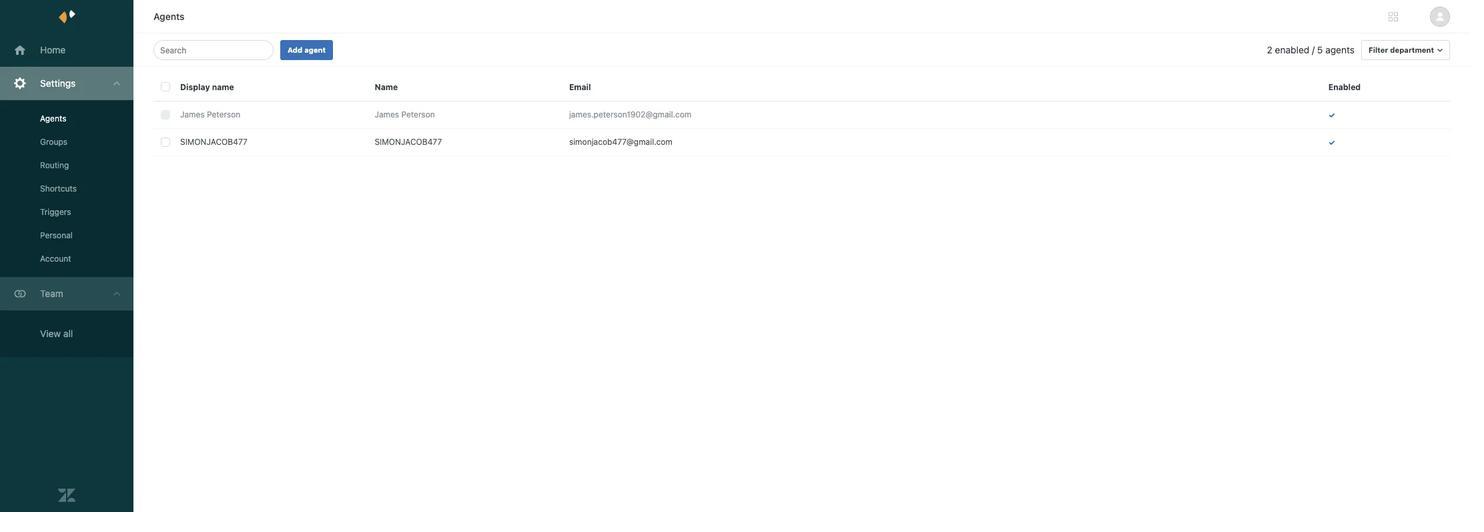 Task type: locate. For each thing, give the bounding box(es) containing it.
james peterson down display name
[[180, 109, 241, 120]]

agents
[[154, 11, 185, 22], [40, 113, 66, 124]]

view all
[[40, 328, 73, 339]]

agents up search text field
[[154, 11, 185, 22]]

agents
[[1326, 44, 1355, 55]]

2 simonjacob477 from the left
[[375, 137, 442, 147]]

1 horizontal spatial simonjacob477
[[375, 137, 442, 147]]

add agent button
[[280, 40, 333, 60]]

account
[[40, 254, 71, 264]]

0 horizontal spatial peterson
[[207, 109, 241, 120]]

0 horizontal spatial james
[[180, 109, 205, 120]]

agents up groups
[[40, 113, 66, 124]]

james peterson
[[180, 109, 241, 120], [375, 109, 435, 120]]

home
[[40, 44, 66, 55]]

simonjacob477
[[180, 137, 248, 147], [375, 137, 442, 147]]

enabled
[[1329, 82, 1361, 92]]

2 enabled / 5 agents
[[1268, 44, 1355, 55]]

team
[[40, 288, 63, 299]]

add
[[288, 45, 303, 54]]

1 horizontal spatial james
[[375, 109, 399, 120]]

2
[[1268, 44, 1273, 55]]

1 horizontal spatial agents
[[154, 11, 185, 22]]

2 james peterson from the left
[[375, 109, 435, 120]]

0 horizontal spatial james peterson
[[180, 109, 241, 120]]

peterson
[[207, 109, 241, 120], [402, 109, 435, 120]]

simonjacob477 down name
[[375, 137, 442, 147]]

simonjacob477 down display name
[[180, 137, 248, 147]]

1 horizontal spatial peterson
[[402, 109, 435, 120]]

groups
[[40, 137, 67, 147]]

0 horizontal spatial simonjacob477
[[180, 137, 248, 147]]

triggers
[[40, 207, 71, 217]]

james
[[180, 109, 205, 120], [375, 109, 399, 120]]

james down display
[[180, 109, 205, 120]]

/
[[1313, 44, 1315, 55]]

james down name
[[375, 109, 399, 120]]

1 horizontal spatial james peterson
[[375, 109, 435, 120]]

1 vertical spatial agents
[[40, 113, 66, 124]]

james peterson down name
[[375, 109, 435, 120]]



Task type: vqa. For each thing, say whether or not it's contained in the screenshot.
Filter department
yes



Task type: describe. For each thing, give the bounding box(es) containing it.
name
[[212, 82, 234, 92]]

display
[[180, 82, 210, 92]]

1 james from the left
[[180, 109, 205, 120]]

Search text field
[[160, 42, 263, 58]]

filter department button
[[1362, 40, 1451, 60]]

view
[[40, 328, 61, 339]]

1 james peterson from the left
[[180, 109, 241, 120]]

routing
[[40, 160, 69, 170]]

5
[[1318, 44, 1324, 55]]

shortcuts
[[40, 184, 77, 194]]

add agent
[[288, 45, 326, 54]]

james.peterson1902@gmail.com
[[569, 109, 692, 120]]

1 peterson from the left
[[207, 109, 241, 120]]

settings
[[40, 77, 76, 89]]

email
[[569, 82, 591, 92]]

2 james from the left
[[375, 109, 399, 120]]

0 vertical spatial agents
[[154, 11, 185, 22]]

agent
[[305, 45, 326, 54]]

personal
[[40, 230, 73, 240]]

display name
[[180, 82, 234, 92]]

all
[[63, 328, 73, 339]]

zendesk products image
[[1389, 12, 1399, 21]]

filter
[[1369, 45, 1389, 54]]

1 simonjacob477 from the left
[[180, 137, 248, 147]]

0 horizontal spatial agents
[[40, 113, 66, 124]]

2 peterson from the left
[[402, 109, 435, 120]]

name
[[375, 82, 398, 92]]

simonjacob477@gmail.com
[[569, 137, 673, 147]]

enabled
[[1276, 44, 1310, 55]]

department
[[1391, 45, 1435, 54]]

filter department
[[1369, 45, 1435, 54]]



